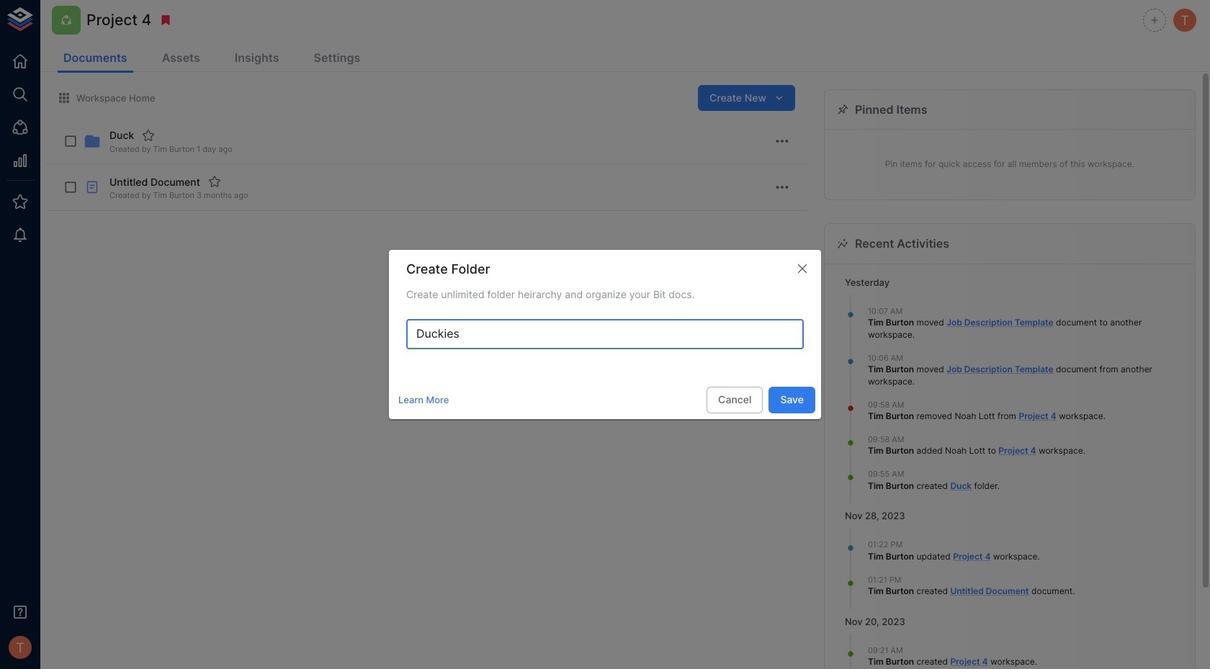 Task type: describe. For each thing, give the bounding box(es) containing it.
favorite image
[[208, 175, 221, 188]]

remove bookmark image
[[160, 14, 173, 27]]

favorite image
[[142, 129, 155, 142]]



Task type: vqa. For each thing, say whether or not it's contained in the screenshot.
tim associated with Tax
no



Task type: locate. For each thing, give the bounding box(es) containing it.
dialog
[[389, 250, 822, 419]]

Folder Title text field
[[407, 319, 804, 350]]



